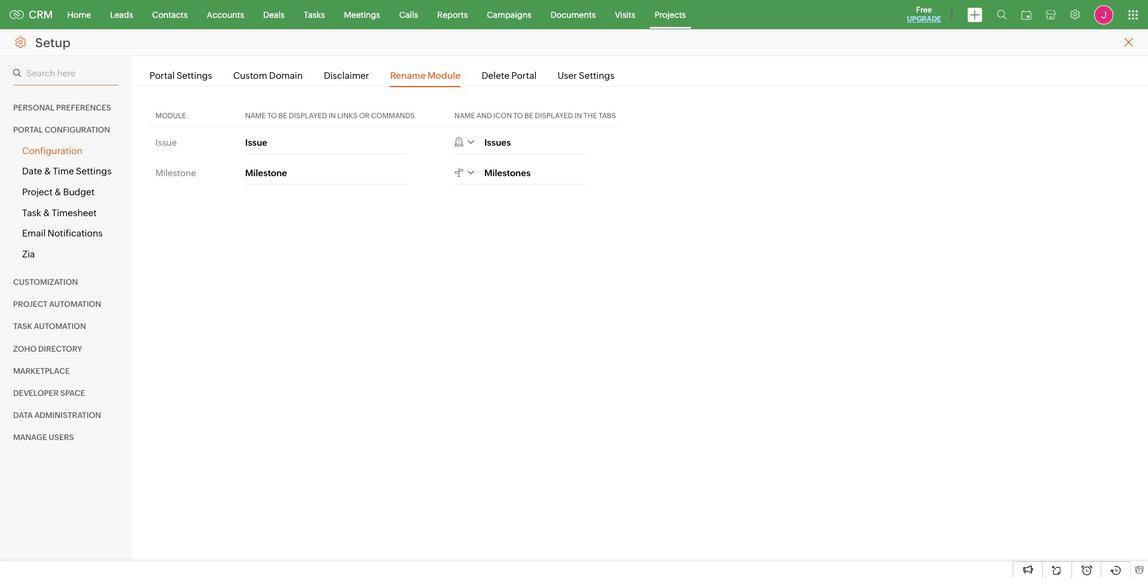 Task type: locate. For each thing, give the bounding box(es) containing it.
documents
[[551, 10, 596, 19]]

search image
[[997, 10, 1007, 20]]

calls
[[399, 10, 418, 19]]

meetings link
[[334, 0, 390, 29]]

calls link
[[390, 0, 428, 29]]

deals link
[[254, 0, 294, 29]]

projects
[[655, 10, 686, 19]]

free upgrade
[[907, 5, 941, 23]]

campaigns link
[[477, 0, 541, 29]]

reports link
[[428, 0, 477, 29]]

create menu element
[[960, 0, 990, 29]]

projects link
[[645, 0, 696, 29]]

calendar image
[[1021, 10, 1031, 19]]

reports
[[437, 10, 468, 19]]

leads link
[[101, 0, 143, 29]]

crm link
[[10, 8, 53, 21]]

leads
[[110, 10, 133, 19]]

campaigns
[[487, 10, 531, 19]]

home
[[67, 10, 91, 19]]



Task type: vqa. For each thing, say whether or not it's contained in the screenshot.
the calendar image
yes



Task type: describe. For each thing, give the bounding box(es) containing it.
tasks
[[304, 10, 325, 19]]

tasks link
[[294, 0, 334, 29]]

crm
[[29, 8, 53, 21]]

upgrade
[[907, 15, 941, 23]]

deals
[[263, 10, 285, 19]]

create menu image
[[967, 7, 982, 22]]

profile element
[[1087, 0, 1121, 29]]

documents link
[[541, 0, 605, 29]]

contacts
[[152, 10, 188, 19]]

search element
[[990, 0, 1014, 29]]

profile image
[[1094, 5, 1113, 24]]

contacts link
[[143, 0, 197, 29]]

visits link
[[605, 0, 645, 29]]

home link
[[58, 0, 101, 29]]

accounts
[[207, 10, 244, 19]]

free
[[916, 5, 932, 14]]

meetings
[[344, 10, 380, 19]]

visits
[[615, 10, 635, 19]]

accounts link
[[197, 0, 254, 29]]



